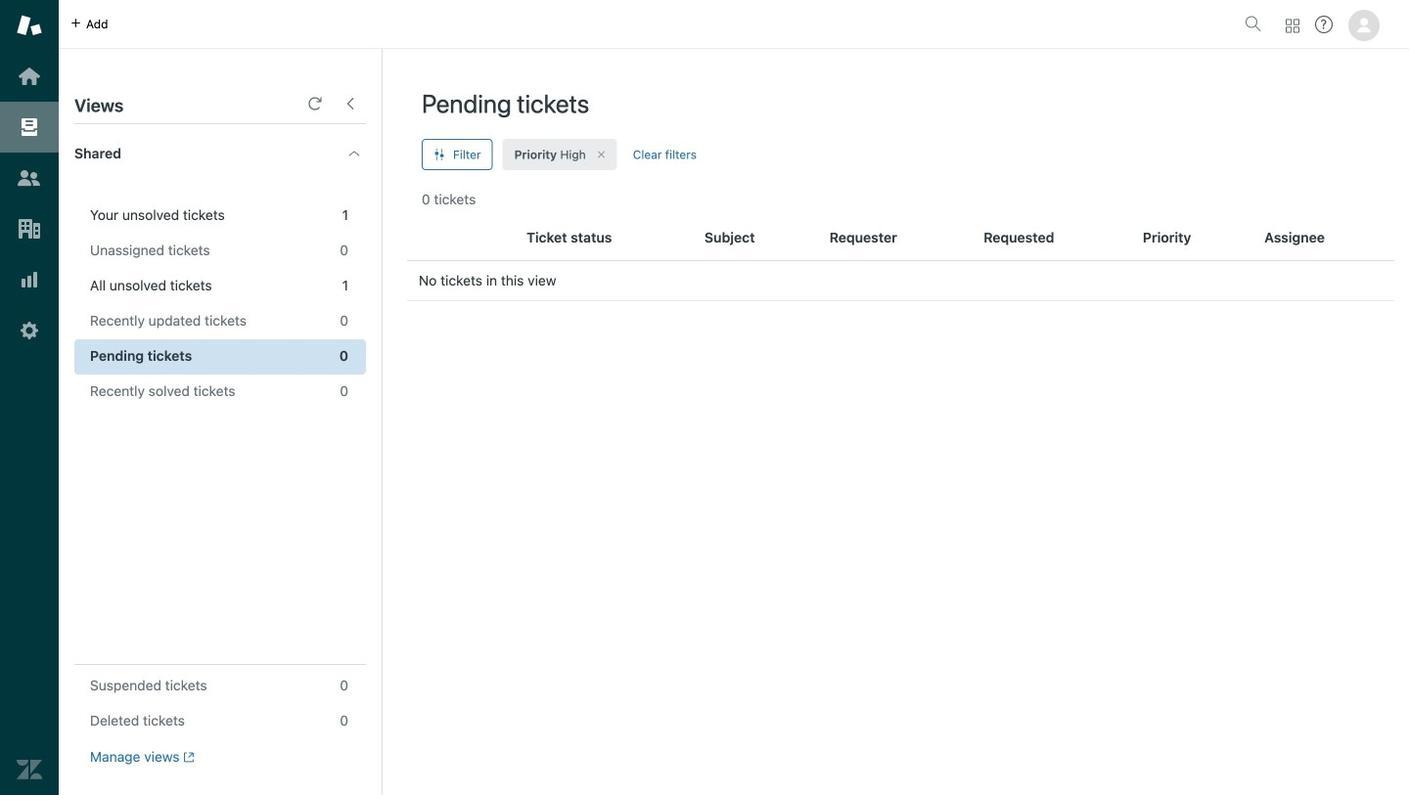 Task type: vqa. For each thing, say whether or not it's contained in the screenshot.
OPENS IN A NEW TAB image
yes



Task type: describe. For each thing, give the bounding box(es) containing it.
get help image
[[1315, 16, 1333, 33]]

customers image
[[17, 165, 42, 191]]

organizations image
[[17, 216, 42, 242]]

refresh views pane image
[[307, 96, 323, 112]]

views image
[[17, 115, 42, 140]]

get started image
[[17, 64, 42, 89]]



Task type: locate. For each thing, give the bounding box(es) containing it.
heading
[[59, 124, 382, 183]]

main element
[[0, 0, 59, 796]]

zendesk support image
[[17, 13, 42, 38]]

remove image
[[596, 149, 608, 161]]

hide panel views image
[[343, 96, 358, 112]]

opens in a new tab image
[[180, 752, 195, 764]]

zendesk image
[[17, 758, 42, 783]]

reporting image
[[17, 267, 42, 293]]

admin image
[[17, 318, 42, 344]]

zendesk products image
[[1286, 19, 1300, 33]]



